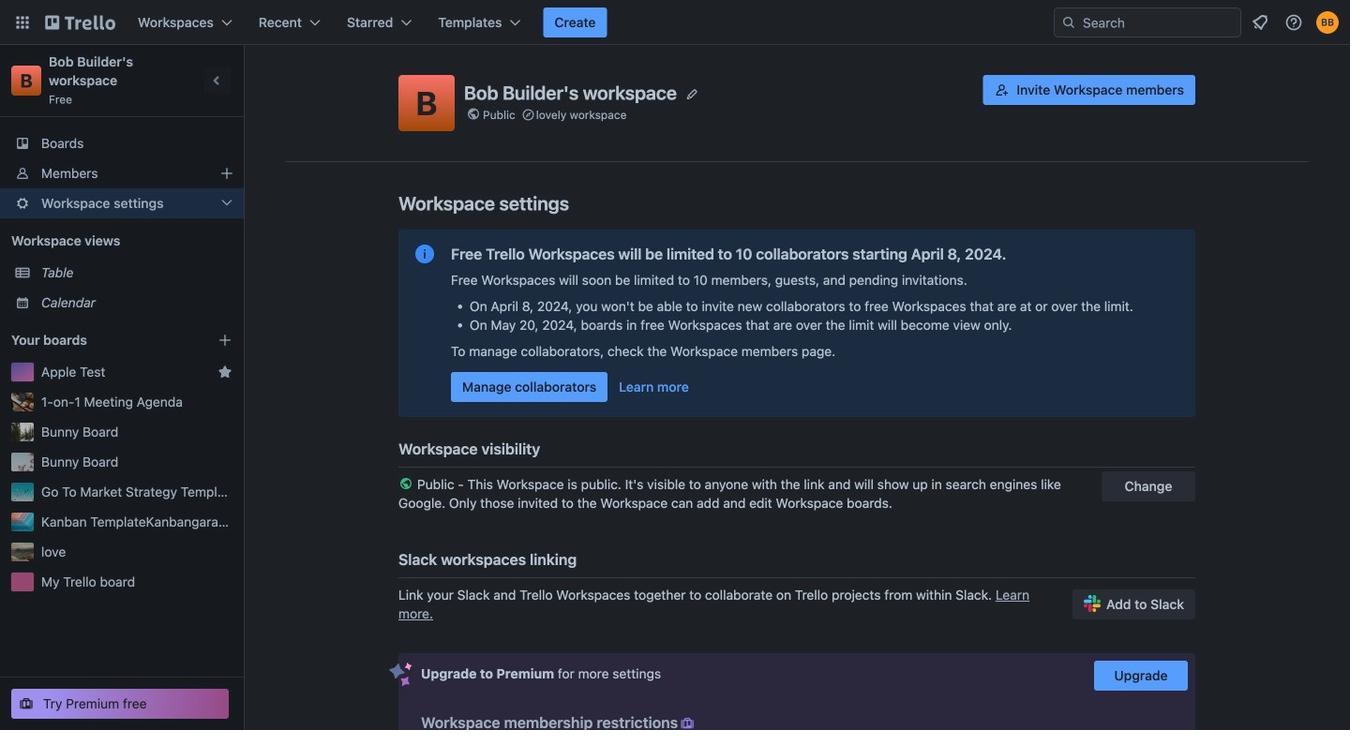 Task type: describe. For each thing, give the bounding box(es) containing it.
sparkle image
[[389, 663, 413, 688]]

sm image
[[678, 715, 697, 731]]

your boards with 8 items element
[[11, 329, 190, 352]]

starred icon image
[[218, 365, 233, 380]]

search image
[[1062, 15, 1077, 30]]

add board image
[[218, 333, 233, 348]]



Task type: locate. For each thing, give the bounding box(es) containing it.
back to home image
[[45, 8, 115, 38]]

0 notifications image
[[1250, 11, 1272, 34]]

workspace navigation collapse icon image
[[205, 68, 231, 94]]

primary element
[[0, 0, 1351, 45]]

Search field
[[1077, 9, 1241, 36]]

bob builder (bobbuilder40) image
[[1317, 11, 1340, 34]]

open information menu image
[[1285, 13, 1304, 32]]



Task type: vqa. For each thing, say whether or not it's contained in the screenshot.
Sparkle image
yes



